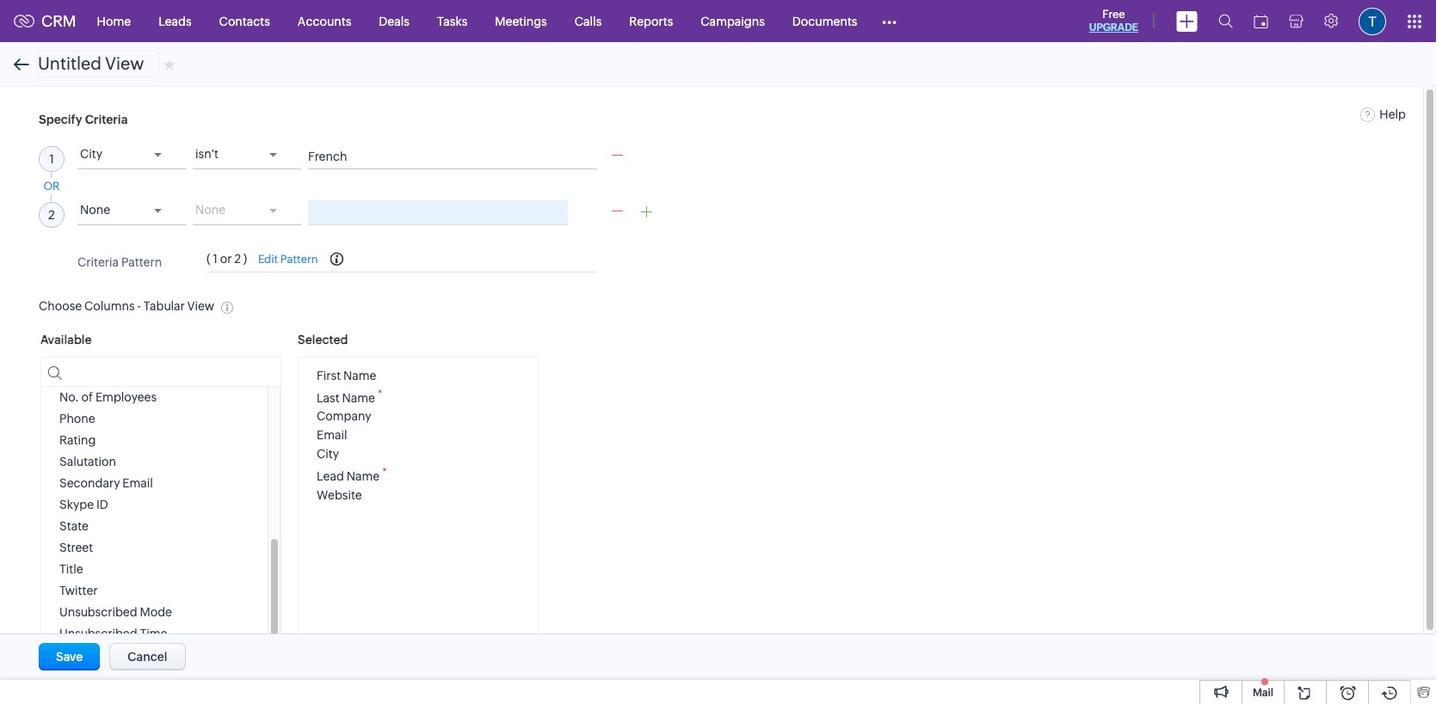 Task type: describe. For each thing, give the bounding box(es) containing it.
none field for none
[[77, 198, 186, 225]]

company email city lead name *
[[317, 410, 387, 484]]

meetings
[[495, 14, 547, 28]]

company
[[317, 410, 371, 424]]

choose
[[39, 300, 82, 314]]

rating
[[59, 433, 96, 447]]

crm
[[41, 12, 76, 30]]

2 none from the left
[[195, 203, 226, 217]]

1 vertical spatial name
[[342, 391, 375, 405]]

tasks
[[437, 14, 467, 28]]

zip
[[59, 648, 77, 662]]

free upgrade
[[1089, 8, 1138, 34]]

None field
[[193, 142, 301, 170]]

* inside first name last name *
[[378, 388, 382, 400]]

columns
[[84, 300, 135, 314]]

no.
[[59, 390, 79, 404]]

or
[[43, 180, 60, 193]]

lead
[[317, 470, 344, 484]]

search element
[[1208, 0, 1243, 42]]

edit pattern link
[[258, 253, 318, 266]]

first name last name *
[[317, 369, 382, 405]]

view
[[187, 300, 214, 314]]

calls
[[575, 14, 602, 28]]

salutation
[[59, 455, 116, 469]]

mail
[[1253, 687, 1273, 700]]

crm link
[[14, 12, 76, 30]]

tasks link
[[423, 0, 481, 42]]

tabular
[[143, 300, 185, 314]]

create menu element
[[1166, 0, 1208, 42]]

state
[[59, 519, 89, 533]]

city inside none field
[[80, 147, 102, 161]]

choose columns - tabular view
[[39, 300, 214, 314]]

create menu image
[[1176, 11, 1198, 31]]

profile element
[[1348, 0, 1396, 42]]

specify
[[39, 113, 82, 126]]

email inside company email city lead name *
[[317, 429, 347, 443]]

mode
[[140, 605, 172, 619]]

time
[[140, 627, 167, 641]]

deals
[[379, 14, 409, 28]]

contacts link
[[205, 0, 284, 42]]

upgrade
[[1089, 22, 1138, 34]]

help
[[1380, 108, 1406, 121]]

website
[[317, 489, 362, 502]]

name inside company email city lead name *
[[346, 470, 380, 484]]

title
[[59, 562, 83, 576]]

id
[[96, 498, 108, 512]]

no. of employees phone rating salutation secondary email skype id state street title twitter unsubscribed mode unsubscribed time zip code
[[59, 390, 172, 662]]

home link
[[83, 0, 145, 42]]

available
[[40, 333, 92, 346]]

0 vertical spatial name
[[343, 369, 376, 383]]

reports link
[[615, 0, 687, 42]]

deals link
[[365, 0, 423, 42]]

campaigns
[[701, 14, 765, 28]]



Task type: vqa. For each thing, say whether or not it's contained in the screenshot.
Cancel button
no



Task type: locate. For each thing, give the bounding box(es) containing it.
meetings link
[[481, 0, 561, 42]]

home
[[97, 14, 131, 28]]

of
[[81, 390, 93, 404]]

city inside company email city lead name *
[[317, 448, 339, 461]]

twitter
[[59, 584, 98, 598]]

city
[[80, 147, 102, 161], [317, 448, 339, 461]]

0 horizontal spatial none
[[80, 203, 110, 217]]

1 unsubscribed from the top
[[59, 605, 137, 619]]

1 vertical spatial criteria
[[77, 256, 119, 270]]

phone
[[59, 412, 95, 426]]

1 horizontal spatial email
[[317, 429, 347, 443]]

1 horizontal spatial pattern
[[280, 253, 318, 266]]

accounts
[[298, 14, 351, 28]]

secondary
[[59, 476, 120, 490]]

None field
[[77, 142, 186, 170], [77, 198, 186, 225], [193, 198, 301, 225]]

email right 'secondary'
[[122, 476, 153, 490]]

edit
[[258, 253, 278, 266]]

)
[[243, 252, 247, 266]]

isn't
[[195, 147, 219, 161]]

criteria
[[85, 113, 128, 126], [77, 256, 119, 270]]

pattern for edit pattern
[[280, 253, 318, 266]]

0 vertical spatial *
[[378, 388, 382, 400]]

None text field
[[308, 142, 597, 170], [308, 200, 568, 225], [41, 358, 280, 387], [308, 142, 597, 170], [308, 200, 568, 225], [41, 358, 280, 387]]

0 horizontal spatial pattern
[[121, 256, 162, 270]]

documents
[[792, 14, 857, 28]]

last
[[317, 391, 340, 405]]

edit pattern
[[258, 253, 318, 266]]

email inside no. of employees phone rating salutation secondary email skype id state street title twitter unsubscribed mode unsubscribed time zip code
[[122, 476, 153, 490]]

name up "website"
[[346, 470, 380, 484]]

* right lead
[[382, 467, 387, 479]]

name
[[343, 369, 376, 383], [342, 391, 375, 405], [346, 470, 380, 484]]

1 horizontal spatial city
[[317, 448, 339, 461]]

or
[[220, 252, 232, 266]]

1 vertical spatial city
[[317, 448, 339, 461]]

mark as favorite image
[[163, 57, 175, 71]]

unsubscribed
[[59, 605, 137, 619], [59, 627, 137, 641]]

campaigns link
[[687, 0, 779, 42]]

pattern right "edit"
[[280, 253, 318, 266]]

1 vertical spatial *
[[382, 467, 387, 479]]

0 vertical spatial unsubscribed
[[59, 605, 137, 619]]

contacts
[[219, 14, 270, 28]]

unsubscribed up code
[[59, 627, 137, 641]]

none up (
[[195, 203, 226, 217]]

0 vertical spatial email
[[317, 429, 347, 443]]

code
[[80, 648, 110, 662]]

pattern up -
[[121, 256, 162, 270]]

leads link
[[145, 0, 205, 42]]

( 1 or 2 )
[[206, 252, 247, 266]]

1
[[213, 252, 218, 266]]

selected
[[298, 333, 348, 346]]

calls link
[[561, 0, 615, 42]]

1 vertical spatial email
[[122, 476, 153, 490]]

email
[[317, 429, 347, 443], [122, 476, 153, 490]]

2
[[234, 252, 241, 266]]

criteria pattern
[[77, 256, 162, 270]]

city down specify
[[80, 147, 102, 161]]

city up lead
[[317, 448, 339, 461]]

employees
[[95, 390, 157, 404]]

none up criteria pattern
[[80, 203, 110, 217]]

name right first
[[343, 369, 376, 383]]

1 none from the left
[[80, 203, 110, 217]]

None button
[[109, 644, 185, 671]]

0 vertical spatial criteria
[[85, 113, 128, 126]]

2 unsubscribed from the top
[[59, 627, 137, 641]]

criteria inside 'help specify criteria'
[[85, 113, 128, 126]]

0 vertical spatial city
[[80, 147, 102, 161]]

1 horizontal spatial none
[[195, 203, 226, 217]]

none field left isn't
[[77, 142, 186, 170]]

search image
[[1218, 14, 1233, 28]]

reports
[[629, 14, 673, 28]]

none field for isn't
[[77, 142, 186, 170]]

Other Modules field
[[871, 7, 908, 35]]

profile image
[[1359, 7, 1386, 35]]

documents link
[[779, 0, 871, 42]]

(
[[206, 252, 210, 266]]

* right last
[[378, 388, 382, 400]]

help link
[[1361, 108, 1406, 121]]

criteria up 'columns' on the left of page
[[77, 256, 119, 270]]

criteria right specify
[[85, 113, 128, 126]]

*
[[378, 388, 382, 400], [382, 467, 387, 479]]

free
[[1102, 8, 1125, 21]]

leads
[[158, 14, 192, 28]]

* inside company email city lead name *
[[382, 467, 387, 479]]

email down "company"
[[317, 429, 347, 443]]

help specify criteria
[[39, 108, 1406, 126]]

2 vertical spatial name
[[346, 470, 380, 484]]

pattern
[[280, 253, 318, 266], [121, 256, 162, 270]]

accounts link
[[284, 0, 365, 42]]

0 horizontal spatial city
[[80, 147, 102, 161]]

None text field
[[36, 51, 159, 77]]

none
[[80, 203, 110, 217], [195, 203, 226, 217]]

skype
[[59, 498, 94, 512]]

None submit
[[39, 644, 100, 671]]

0 horizontal spatial email
[[122, 476, 153, 490]]

none field up criteria pattern
[[77, 198, 186, 225]]

first
[[317, 369, 341, 383]]

1 vertical spatial unsubscribed
[[59, 627, 137, 641]]

none field containing city
[[77, 142, 186, 170]]

none field up )
[[193, 198, 301, 225]]

name up "company"
[[342, 391, 375, 405]]

calendar image
[[1254, 14, 1268, 28]]

street
[[59, 541, 93, 555]]

pattern for criteria pattern
[[121, 256, 162, 270]]

-
[[137, 300, 141, 314]]

unsubscribed down the twitter
[[59, 605, 137, 619]]



